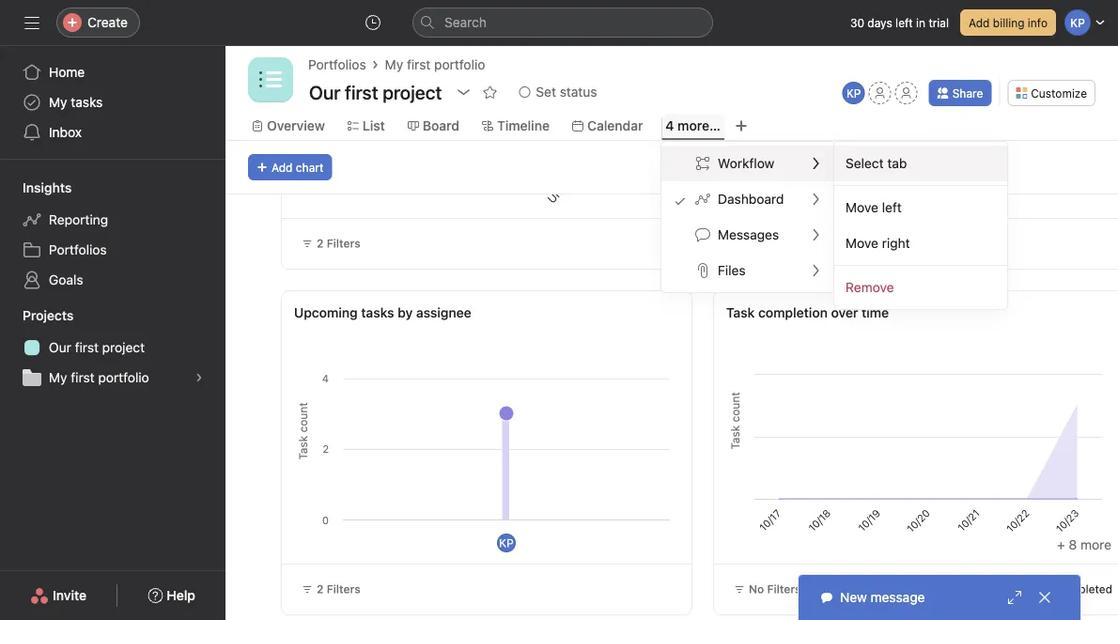 Task type: describe. For each thing, give the bounding box(es) containing it.
task completion over time
[[727, 305, 890, 321]]

tasks for my
[[71, 94, 103, 110]]

0 vertical spatial my first portfolio
[[385, 57, 486, 72]]

portfolio inside projects element
[[98, 370, 149, 386]]

messages
[[718, 227, 780, 243]]

by assignee
[[398, 305, 472, 321]]

board
[[423, 118, 460, 134]]

reporting link
[[11, 205, 214, 235]]

workflow
[[718, 156, 775, 171]]

tab
[[888, 156, 908, 171]]

calendar
[[588, 118, 644, 134]]

search button
[[413, 8, 714, 38]]

move for move right
[[846, 236, 879, 251]]

projects
[[23, 308, 74, 323]]

add chart
[[272, 161, 324, 174]]

move left
[[846, 200, 903, 215]]

reporting
[[49, 212, 108, 228]]

in
[[917, 16, 926, 29]]

+ 8 more
[[1058, 537, 1112, 553]]

timeline link
[[482, 116, 550, 136]]

close image
[[1038, 590, 1053, 606]]

2 2 from the top
[[317, 583, 324, 596]]

calendar link
[[573, 116, 644, 136]]

list link
[[348, 116, 385, 136]]

select tab
[[846, 156, 908, 171]]

board link
[[408, 116, 460, 136]]

goals link
[[11, 265, 214, 295]]

more actions image
[[658, 310, 673, 325]]

chart
[[296, 161, 324, 174]]

overview
[[267, 118, 325, 134]]

completed
[[1055, 583, 1113, 596]]

projects element
[[0, 299, 226, 397]]

no filters
[[749, 583, 802, 596]]

move for move left
[[846, 200, 879, 215]]

more…
[[678, 118, 721, 134]]

home link
[[11, 57, 214, 87]]

invite
[[53, 588, 87, 604]]

move right
[[846, 236, 911, 251]]

show options image
[[456, 85, 471, 100]]

insights button
[[0, 179, 72, 197]]

add for add chart
[[272, 161, 293, 174]]

4
[[666, 118, 675, 134]]

list image
[[260, 69, 282, 91]]

1 vertical spatial left
[[883, 200, 903, 215]]

more
[[1081, 537, 1112, 553]]

share button
[[930, 80, 992, 106]]

our first project link
[[11, 333, 214, 363]]

upcoming
[[294, 305, 358, 321]]

1 2 from the top
[[317, 237, 324, 250]]

search
[[445, 15, 487, 30]]

days
[[868, 16, 893, 29]]

see details, my first portfolio image
[[194, 372, 205, 384]]

share
[[953, 87, 984, 100]]

insights
[[23, 180, 72, 196]]

4 more…
[[666, 118, 721, 134]]

my first portfolio inside projects element
[[49, 370, 149, 386]]

customize button
[[1008, 80, 1096, 106]]

info
[[1029, 16, 1048, 29]]

total
[[997, 583, 1023, 596]]

billing
[[994, 16, 1025, 29]]

projects button
[[0, 307, 74, 325]]

set
[[536, 84, 557, 100]]

kp inside kp 'button'
[[847, 87, 862, 100]]

1 horizontal spatial portfolios link
[[308, 55, 366, 75]]

right
[[883, 236, 911, 251]]

help button
[[136, 579, 208, 613]]

filter
[[758, 237, 786, 250]]

files
[[718, 263, 746, 278]]

add billing info button
[[961, 9, 1057, 36]]

1 horizontal spatial portfolios
[[308, 57, 366, 72]]

1
[[749, 237, 755, 250]]

completion
[[759, 305, 828, 321]]

+ 8 more button
[[1058, 537, 1112, 553]]

create button
[[56, 8, 140, 38]]

history image
[[366, 15, 381, 30]]

0 vertical spatial portfolio
[[434, 57, 486, 72]]

goals
[[49, 272, 83, 288]]

1 filter button
[[726, 230, 794, 257]]

status
[[560, 84, 598, 100]]

help
[[167, 588, 196, 604]]



Task type: vqa. For each thing, say whether or not it's contained in the screenshot.
"new project or portfolio" icon
no



Task type: locate. For each thing, give the bounding box(es) containing it.
my up the list
[[385, 57, 404, 72]]

add tab image
[[734, 118, 749, 134]]

left
[[896, 16, 914, 29], [883, 200, 903, 215]]

first for reporting
[[71, 370, 95, 386]]

1 horizontal spatial my first portfolio link
[[385, 55, 486, 75]]

overview link
[[252, 116, 325, 136]]

portfolios link down reporting
[[11, 235, 214, 265]]

0 horizontal spatial kp
[[500, 537, 514, 550]]

0 vertical spatial portfolios link
[[308, 55, 366, 75]]

1 move from the top
[[846, 200, 879, 215]]

1 horizontal spatial portfolio
[[434, 57, 486, 72]]

1 vertical spatial tasks
[[361, 305, 394, 321]]

1 vertical spatial portfolios
[[49, 242, 107, 258]]

dashboard
[[718, 191, 785, 207]]

0 vertical spatial 2 filters
[[317, 237, 361, 250]]

first for my tasks
[[75, 340, 99, 355]]

add
[[969, 16, 991, 29], [272, 161, 293, 174]]

task
[[727, 305, 755, 321]]

first right "our"
[[75, 340, 99, 355]]

add left chart
[[272, 161, 293, 174]]

0 horizontal spatial portfolios
[[49, 242, 107, 258]]

my first portfolio up show options icon
[[385, 57, 486, 72]]

portfolios
[[308, 57, 366, 72], [49, 242, 107, 258]]

8
[[1070, 537, 1078, 553]]

portfolios down history image
[[308, 57, 366, 72]]

insights element
[[0, 171, 226, 299]]

1 vertical spatial my first portfolio link
[[11, 363, 214, 393]]

0 horizontal spatial portfolio
[[98, 370, 149, 386]]

1 vertical spatial portfolio
[[98, 370, 149, 386]]

4 more… button
[[666, 116, 721, 136]]

my tasks
[[49, 94, 103, 110]]

remove
[[846, 280, 895, 295]]

left up right
[[883, 200, 903, 215]]

1 vertical spatial move
[[846, 236, 879, 251]]

2
[[317, 237, 324, 250], [317, 583, 324, 596]]

my first portfolio link up show options icon
[[385, 55, 486, 75]]

move
[[846, 200, 879, 215], [846, 236, 879, 251]]

upcoming tasks by assignee
[[294, 305, 472, 321]]

set status button
[[511, 79, 606, 105]]

1 vertical spatial first
[[75, 340, 99, 355]]

+
[[1058, 537, 1066, 553]]

1 2 filters from the top
[[317, 237, 361, 250]]

my inside projects element
[[49, 370, 67, 386]]

2 move from the top
[[846, 236, 879, 251]]

my first portfolio link
[[385, 55, 486, 75], [11, 363, 214, 393]]

project
[[102, 340, 145, 355]]

new message
[[841, 590, 926, 606]]

0 vertical spatial kp
[[847, 87, 862, 100]]

portfolios link
[[308, 55, 366, 75], [11, 235, 214, 265]]

search list box
[[413, 8, 714, 38]]

0 horizontal spatial my first portfolio
[[49, 370, 149, 386]]

first
[[407, 57, 431, 72], [75, 340, 99, 355], [71, 370, 95, 386]]

add chart button
[[248, 154, 332, 181]]

30 days left in trial
[[851, 16, 950, 29]]

1 horizontal spatial kp
[[847, 87, 862, 100]]

my first portfolio link down project
[[11, 363, 214, 393]]

1 vertical spatial add
[[272, 161, 293, 174]]

1 horizontal spatial add
[[969, 16, 991, 29]]

1 vertical spatial portfolios link
[[11, 235, 214, 265]]

home
[[49, 64, 85, 80]]

my first portfolio
[[385, 57, 486, 72], [49, 370, 149, 386]]

my
[[385, 57, 404, 72], [49, 94, 67, 110], [49, 370, 67, 386]]

0 vertical spatial 2
[[317, 237, 324, 250]]

2 vertical spatial first
[[71, 370, 95, 386]]

2 2 filters button from the top
[[293, 576, 369, 603]]

kp
[[847, 87, 862, 100], [500, 537, 514, 550]]

my down "our"
[[49, 370, 67, 386]]

my tasks link
[[11, 87, 214, 118]]

our
[[49, 340, 71, 355]]

0 vertical spatial my
[[385, 57, 404, 72]]

0 horizontal spatial my first portfolio link
[[11, 363, 214, 393]]

tasks inside 'my tasks' link
[[71, 94, 103, 110]]

1 vertical spatial 2 filters
[[317, 583, 361, 596]]

my first portfolio down our first project
[[49, 370, 149, 386]]

tasks right upcoming
[[361, 305, 394, 321]]

1 horizontal spatial tasks
[[361, 305, 394, 321]]

over time
[[832, 305, 890, 321]]

1 vertical spatial my first portfolio
[[49, 370, 149, 386]]

move left right
[[846, 236, 879, 251]]

add to starred image
[[483, 85, 498, 100]]

2 vertical spatial my
[[49, 370, 67, 386]]

left left in
[[896, 16, 914, 29]]

0 vertical spatial portfolios
[[308, 57, 366, 72]]

0 horizontal spatial portfolios link
[[11, 235, 214, 265]]

1 vertical spatial 2 filters button
[[293, 576, 369, 603]]

no filters button
[[726, 576, 810, 603]]

no
[[749, 583, 765, 596]]

None text field
[[305, 75, 447, 109]]

1 vertical spatial my
[[49, 94, 67, 110]]

2 filters
[[317, 237, 361, 250], [317, 583, 361, 596]]

add billing info
[[969, 16, 1048, 29]]

1 vertical spatial kp
[[500, 537, 514, 550]]

tasks
[[71, 94, 103, 110], [361, 305, 394, 321]]

select
[[846, 156, 884, 171]]

add for add billing info
[[969, 16, 991, 29]]

filters
[[327, 237, 361, 250], [327, 583, 361, 596], [768, 583, 802, 596]]

filters inside no filters button
[[768, 583, 802, 596]]

inbox
[[49, 125, 82, 140]]

0 vertical spatial move
[[846, 200, 879, 215]]

trial
[[929, 16, 950, 29]]

portfolio up show options icon
[[434, 57, 486, 72]]

set status
[[536, 84, 598, 100]]

portfolio down project
[[98, 370, 149, 386]]

30
[[851, 16, 865, 29]]

hide sidebar image
[[24, 15, 39, 30]]

0 vertical spatial 2 filters button
[[293, 230, 369, 257]]

1 2 filters button from the top
[[293, 230, 369, 257]]

my inside 'my tasks' link
[[49, 94, 67, 110]]

expand new message image
[[1008, 590, 1023, 606]]

0 vertical spatial left
[[896, 16, 914, 29]]

global element
[[0, 46, 226, 159]]

create
[[87, 15, 128, 30]]

0 vertical spatial first
[[407, 57, 431, 72]]

tasks for upcoming
[[361, 305, 394, 321]]

workflow menu item
[[662, 146, 835, 181]]

2 2 filters from the top
[[317, 583, 361, 596]]

first up board link
[[407, 57, 431, 72]]

tasks down home
[[71, 94, 103, 110]]

first down our first project
[[71, 370, 95, 386]]

0 vertical spatial my first portfolio link
[[385, 55, 486, 75]]

add left billing
[[969, 16, 991, 29]]

our first project
[[49, 340, 145, 355]]

inbox link
[[11, 118, 214, 148]]

1 horizontal spatial my first portfolio
[[385, 57, 486, 72]]

kp button
[[843, 82, 866, 104]]

move up "move right"
[[846, 200, 879, 215]]

invite button
[[18, 579, 99, 613]]

portfolios down reporting
[[49, 242, 107, 258]]

timeline
[[497, 118, 550, 134]]

select tab menu item
[[835, 146, 1008, 181]]

list
[[363, 118, 385, 134]]

1 filter
[[749, 237, 786, 250]]

0 vertical spatial add
[[969, 16, 991, 29]]

0 horizontal spatial add
[[272, 161, 293, 174]]

0 horizontal spatial tasks
[[71, 94, 103, 110]]

0 vertical spatial tasks
[[71, 94, 103, 110]]

portfolios link down history image
[[308, 55, 366, 75]]

portfolios inside insights element
[[49, 242, 107, 258]]

customize
[[1032, 87, 1088, 100]]

1 vertical spatial 2
[[317, 583, 324, 596]]

my up inbox
[[49, 94, 67, 110]]



